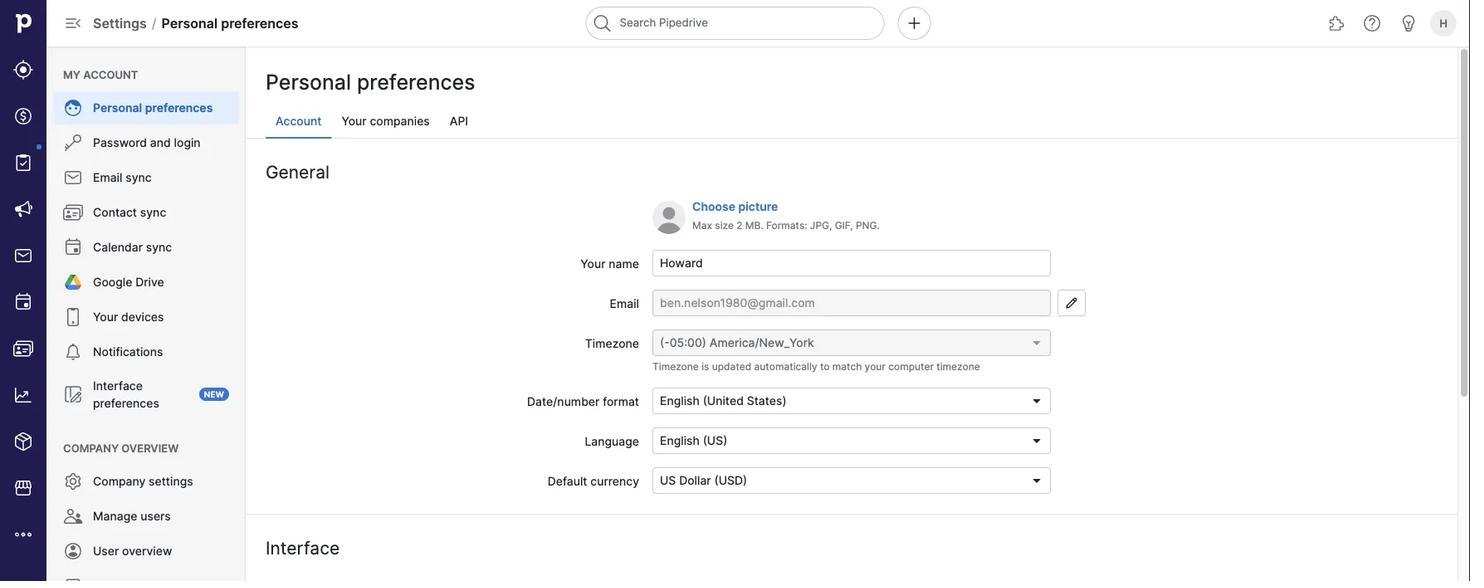 Task type: locate. For each thing, give the bounding box(es) containing it.
email for email sync
[[93, 171, 122, 185]]

home image
[[11, 11, 36, 36]]

0 horizontal spatial color primary image
[[1031, 394, 1044, 408]]

(usd)
[[715, 474, 748, 488]]

color undefined image
[[63, 133, 83, 153], [63, 238, 83, 257], [63, 272, 83, 292], [63, 472, 83, 492]]

your left name
[[581, 257, 606, 271]]

timezone left (-
[[585, 336, 639, 350]]

password
[[93, 136, 147, 150]]

english
[[660, 394, 700, 408], [660, 434, 700, 448]]

1 vertical spatial personal
[[266, 70, 351, 95]]

0 vertical spatial company
[[63, 442, 119, 455]]

color undefined image inside "personal preferences" link
[[63, 98, 83, 118]]

match
[[833, 361, 862, 373]]

contact
[[93, 206, 137, 220]]

0 horizontal spatial personal
[[93, 101, 142, 115]]

company down company overview
[[93, 475, 146, 489]]

overview down "manage users" link
[[122, 544, 172, 559]]

color undefined image left manage
[[63, 507, 83, 527]]

contact sync
[[93, 206, 166, 220]]

2
[[737, 220, 743, 232]]

personal preferences link
[[53, 91, 239, 125]]

account
[[83, 68, 138, 81]]

company
[[63, 442, 119, 455], [93, 475, 146, 489]]

your devices link
[[53, 301, 239, 334]]

overview inside user overview link
[[122, 544, 172, 559]]

color undefined image inside company settings link
[[63, 472, 83, 492]]

1 vertical spatial overview
[[122, 544, 172, 559]]

interface inside interface preferences
[[93, 379, 143, 393]]

english up english (us)
[[660, 394, 700, 408]]

1 vertical spatial personal preferences
[[93, 101, 213, 115]]

color undefined image inside user overview link
[[63, 541, 83, 561]]

color undefined image left contact
[[63, 203, 83, 223]]

color undefined image down deals "icon"
[[13, 153, 33, 173]]

drive
[[136, 275, 164, 289]]

color primary image for (usd)
[[1031, 474, 1044, 488]]

None text field
[[653, 250, 1051, 277]]

2 vertical spatial color primary image
[[1031, 474, 1044, 488]]

language
[[585, 434, 639, 448]]

company for company settings
[[93, 475, 146, 489]]

color undefined image right the insights "image"
[[63, 385, 83, 404]]

color undefined image right activities icon
[[63, 307, 83, 327]]

(us)
[[703, 434, 728, 448]]

1 vertical spatial your
[[581, 257, 606, 271]]

user
[[93, 544, 119, 559]]

color undefined image down user overview link
[[63, 576, 83, 581]]

color undefined image inside password and login link
[[63, 133, 83, 153]]

1 vertical spatial interface
[[266, 537, 340, 559]]

timezone
[[585, 336, 639, 350], [653, 361, 699, 373]]

1 horizontal spatial personal
[[162, 15, 218, 31]]

company settings link
[[53, 465, 239, 498]]

color primary image
[[1031, 336, 1044, 350], [1031, 434, 1044, 448], [1031, 474, 1044, 488]]

settings
[[149, 475, 193, 489]]

mb.
[[746, 220, 764, 232]]

sync up drive
[[146, 240, 172, 255]]

color undefined image inside email sync link
[[63, 168, 83, 188]]

color undefined image for calendar sync
[[63, 238, 83, 257]]

1 horizontal spatial timezone
[[653, 361, 699, 373]]

timezone for timezone
[[585, 336, 639, 350]]

google drive
[[93, 275, 164, 289]]

color undefined image left password at the top left
[[63, 133, 83, 153]]

0 vertical spatial timezone
[[585, 336, 639, 350]]

0 vertical spatial english
[[660, 394, 700, 408]]

3 color primary image from the top
[[1031, 474, 1044, 488]]

1 vertical spatial timezone
[[653, 361, 699, 373]]

interface
[[93, 379, 143, 393], [266, 537, 340, 559]]

to
[[820, 361, 830, 373]]

password and login link
[[53, 126, 239, 159]]

sales inbox image
[[13, 246, 33, 266]]

personal right /
[[162, 15, 218, 31]]

color undefined image inside contact sync link
[[63, 203, 83, 223]]

color primary image inside us dollar (usd) popup button
[[1031, 474, 1044, 488]]

1 horizontal spatial email
[[610, 296, 639, 311]]

color undefined image for company settings
[[63, 472, 83, 492]]

2 horizontal spatial your
[[581, 257, 606, 271]]

2 vertical spatial sync
[[146, 240, 172, 255]]

your left companies
[[342, 114, 367, 128]]

dollar
[[679, 474, 711, 488]]

menu
[[0, 0, 47, 581], [47, 47, 246, 581]]

devices
[[121, 310, 164, 324]]

personal preferences
[[266, 70, 475, 95], [93, 101, 213, 115]]

1 vertical spatial english
[[660, 434, 700, 448]]

your down google
[[93, 310, 118, 324]]

sync down email sync link
[[140, 206, 166, 220]]

0 vertical spatial color primary image
[[1062, 296, 1082, 310]]

2 color undefined image from the top
[[63, 238, 83, 257]]

sales assistant image
[[1399, 13, 1419, 33]]

1 horizontal spatial interface
[[266, 537, 340, 559]]

personal preferences menu item
[[47, 91, 246, 125]]

interface for interface
[[266, 537, 340, 559]]

1 horizontal spatial your
[[342, 114, 367, 128]]

US Dollar (USD) field
[[653, 468, 1051, 494]]

email up contact
[[93, 171, 122, 185]]

Search Pipedrive field
[[586, 7, 885, 40]]

color undefined image inside 'notifications' link
[[63, 342, 83, 362]]

overview
[[121, 442, 179, 455], [122, 544, 172, 559]]

1 horizontal spatial personal preferences
[[266, 70, 475, 95]]

sync for calendar sync
[[146, 240, 172, 255]]

english (us)
[[660, 434, 728, 448]]

(united
[[703, 394, 744, 408]]

color undefined image inside "manage users" link
[[63, 507, 83, 527]]

email sync
[[93, 171, 152, 185]]

leads image
[[13, 60, 33, 80]]

4 color undefined image from the top
[[63, 472, 83, 492]]

your companies
[[342, 114, 430, 128]]

color undefined image left user
[[63, 541, 83, 561]]

quick help image
[[1363, 13, 1383, 33]]

0 horizontal spatial your
[[93, 310, 118, 324]]

insights image
[[13, 385, 33, 405]]

0 vertical spatial overview
[[121, 442, 179, 455]]

1 vertical spatial company
[[93, 475, 146, 489]]

picture
[[739, 200, 778, 214]]

english (us) button
[[653, 428, 1051, 454]]

personal preferences up the your companies
[[266, 70, 475, 95]]

h
[[1440, 17, 1448, 29]]

us dollar (usd) button
[[653, 468, 1051, 494]]

0 horizontal spatial personal preferences
[[93, 101, 213, 115]]

color undefined image down my
[[63, 98, 83, 118]]

preferences inside menu item
[[145, 101, 213, 115]]

preferences
[[221, 15, 299, 31], [357, 70, 475, 95], [145, 101, 213, 115], [93, 396, 159, 410]]

personal up account
[[266, 70, 351, 95]]

color undefined image left google
[[63, 272, 83, 292]]

sync up contact sync link
[[126, 171, 152, 185]]

login
[[174, 136, 201, 150]]

0 vertical spatial sync
[[126, 171, 152, 185]]

color undefined image right contacts 'image'
[[63, 342, 83, 362]]

2 vertical spatial personal
[[93, 101, 142, 115]]

sync for email sync
[[126, 171, 152, 185]]

English (United States) field
[[653, 388, 1051, 414]]

2 vertical spatial your
[[93, 310, 118, 324]]

timezone down (-
[[653, 361, 699, 373]]

timezone
[[937, 361, 981, 373]]

america/new_york
[[710, 336, 814, 350]]

0 vertical spatial your
[[342, 114, 367, 128]]

1 vertical spatial sync
[[140, 206, 166, 220]]

email inside menu
[[93, 171, 122, 185]]

color primary image
[[1062, 296, 1082, 310], [1031, 394, 1044, 408]]

0 vertical spatial email
[[93, 171, 122, 185]]

0 horizontal spatial timezone
[[585, 336, 639, 350]]

0 horizontal spatial email
[[93, 171, 122, 185]]

google
[[93, 275, 132, 289]]

personal
[[162, 15, 218, 31], [266, 70, 351, 95], [93, 101, 142, 115]]

0 vertical spatial personal
[[162, 15, 218, 31]]

english inside field
[[660, 434, 700, 448]]

email down name
[[610, 296, 639, 311]]

1 vertical spatial color primary image
[[1031, 434, 1044, 448]]

formats:
[[767, 220, 808, 232]]

password and login
[[93, 136, 201, 150]]

automatically
[[755, 361, 818, 373]]

sync
[[126, 171, 152, 185], [140, 206, 166, 220], [146, 240, 172, 255]]

user overview link
[[53, 535, 239, 568]]

1 color primary image from the top
[[1031, 336, 1044, 350]]

personal preferences up password and login
[[93, 101, 213, 115]]

color undefined image inside your devices link
[[63, 307, 83, 327]]

manage
[[93, 510, 137, 524]]

company up company settings
[[63, 442, 119, 455]]

english inside field
[[660, 394, 700, 408]]

updated
[[712, 361, 752, 373]]

calendar sync
[[93, 240, 172, 255]]

calendar
[[93, 240, 143, 255]]

None email field
[[653, 290, 1051, 316]]

0 vertical spatial color primary image
[[1031, 336, 1044, 350]]

1 vertical spatial email
[[610, 296, 639, 311]]

companies
[[370, 114, 430, 128]]

personal down account
[[93, 101, 142, 115]]

english (united states)
[[660, 394, 787, 408]]

1 english from the top
[[660, 394, 700, 408]]

interface for interface preferences
[[93, 379, 143, 393]]

menu containing personal preferences
[[47, 47, 246, 581]]

color undefined image inside google drive link
[[63, 272, 83, 292]]

personal preferences inside menu item
[[93, 101, 213, 115]]

color undefined image for interface preferences
[[63, 385, 83, 404]]

computer
[[889, 361, 934, 373]]

max
[[693, 220, 713, 232]]

user overview
[[93, 544, 172, 559]]

2 color primary image from the top
[[1031, 434, 1044, 448]]

and
[[150, 136, 171, 150]]

color undefined image left calendar
[[63, 238, 83, 257]]

english left (us)
[[660, 434, 700, 448]]

color undefined image inside calendar sync link
[[63, 238, 83, 257]]

h button
[[1428, 7, 1461, 40]]

english for english (united states)
[[660, 394, 700, 408]]

color undefined image
[[63, 98, 83, 118], [13, 153, 33, 173], [63, 168, 83, 188], [63, 203, 83, 223], [63, 307, 83, 327], [63, 342, 83, 362], [63, 385, 83, 404], [63, 507, 83, 527], [63, 541, 83, 561], [63, 576, 83, 581]]

0 horizontal spatial interface
[[93, 379, 143, 393]]

color undefined image left email sync
[[63, 168, 83, 188]]

color primary image inside (-05:00) america/new_york field
[[1031, 336, 1044, 350]]

deals image
[[13, 106, 33, 126]]

contact sync link
[[53, 196, 239, 229]]

color undefined image right the marketplace "image"
[[63, 472, 83, 492]]

2 english from the top
[[660, 434, 700, 448]]

overview up company settings link in the left bottom of the page
[[121, 442, 179, 455]]

1 color undefined image from the top
[[63, 133, 83, 153]]

us
[[660, 474, 676, 488]]

0 vertical spatial interface
[[93, 379, 143, 393]]

format
[[603, 394, 639, 409]]

1 vertical spatial color primary image
[[1031, 394, 1044, 408]]

manage users
[[93, 510, 171, 524]]

your inside menu
[[93, 310, 118, 324]]

more image
[[13, 525, 33, 545]]

3 color undefined image from the top
[[63, 272, 83, 292]]



Task type: describe. For each thing, give the bounding box(es) containing it.
timezone is updated automatically to match your computer timezone
[[653, 361, 981, 373]]

color primary image for america/new_york
[[1031, 336, 1044, 350]]

general
[[266, 161, 330, 182]]

notifications
[[93, 345, 163, 359]]

color undefined image for email sync
[[63, 168, 83, 188]]

overview for company overview
[[121, 442, 179, 455]]

your for your name
[[581, 257, 606, 271]]

color undefined image for notifications
[[63, 342, 83, 362]]

your for your devices
[[93, 310, 118, 324]]

settings / personal preferences
[[93, 15, 299, 31]]

choose picture max size 2 mb. formats: jpg, gif, png.
[[693, 200, 880, 232]]

default
[[548, 474, 588, 488]]

google drive link
[[53, 266, 239, 299]]

sync for contact sync
[[140, 206, 166, 220]]

settings
[[93, 15, 147, 31]]

calendar sync link
[[53, 231, 239, 264]]

png.
[[856, 220, 880, 232]]

color primary image inside english (united states) popup button
[[1031, 394, 1044, 408]]

color undefined image for password and login
[[63, 133, 83, 153]]

/
[[152, 15, 157, 31]]

my
[[63, 68, 81, 81]]

your
[[865, 361, 886, 373]]

05:00)
[[670, 336, 707, 350]]

email sync link
[[53, 161, 239, 194]]

(-05:00) america/new_york
[[660, 336, 814, 350]]

personal inside menu item
[[93, 101, 142, 115]]

1 horizontal spatial color primary image
[[1062, 296, 1082, 310]]

states)
[[747, 394, 787, 408]]

company for company overview
[[63, 442, 119, 455]]

default currency
[[548, 474, 639, 488]]

jpg,
[[810, 220, 832, 232]]

name
[[609, 257, 639, 271]]

new
[[204, 390, 224, 399]]

2 horizontal spatial personal
[[266, 70, 351, 95]]

account
[[276, 114, 322, 128]]

activities image
[[13, 292, 33, 312]]

english for english (us)
[[660, 434, 700, 448]]

is
[[702, 361, 710, 373]]

color undefined image for your devices
[[63, 307, 83, 327]]

(-05:00) America/New_York field
[[653, 330, 1051, 356]]

english (united states) button
[[653, 388, 1051, 414]]

manage users link
[[53, 500, 239, 533]]

date/number
[[527, 394, 600, 409]]

color undefined image for contact sync
[[63, 203, 83, 223]]

your devices
[[93, 310, 164, 324]]

currency
[[591, 474, 639, 488]]

products image
[[13, 432, 33, 452]]

choose
[[693, 200, 736, 214]]

api
[[450, 114, 468, 128]]

interface preferences
[[93, 379, 159, 410]]

your name
[[581, 257, 639, 271]]

marketplace image
[[13, 478, 33, 498]]

quick add image
[[905, 13, 925, 33]]

campaigns image
[[13, 199, 33, 219]]

size
[[715, 220, 734, 232]]

company overview
[[63, 442, 179, 455]]

color undefined image for manage users
[[63, 507, 83, 527]]

date/number format
[[527, 394, 639, 409]]

contacts image
[[13, 339, 33, 359]]

menu toggle image
[[63, 13, 83, 33]]

0 vertical spatial personal preferences
[[266, 70, 475, 95]]

company settings
[[93, 475, 193, 489]]

my account
[[63, 68, 138, 81]]

color undefined image for user overview
[[63, 541, 83, 561]]

gif,
[[835, 220, 853, 232]]

color primary image inside english (us) popup button
[[1031, 434, 1044, 448]]

users
[[141, 510, 171, 524]]

color undefined image for personal preferences
[[63, 98, 83, 118]]

overview for user overview
[[122, 544, 172, 559]]

your for your companies
[[342, 114, 367, 128]]

timezone for timezone is updated automatically to match your computer timezone
[[653, 361, 699, 373]]

(-
[[660, 336, 670, 350]]

color undefined image for google drive
[[63, 272, 83, 292]]

email for email
[[610, 296, 639, 311]]

notifications link
[[53, 336, 239, 369]]

English (US) field
[[653, 428, 1051, 454]]

us dollar (usd)
[[660, 474, 748, 488]]



Task type: vqa. For each thing, say whether or not it's contained in the screenshot.
second color primary icon from the top
yes



